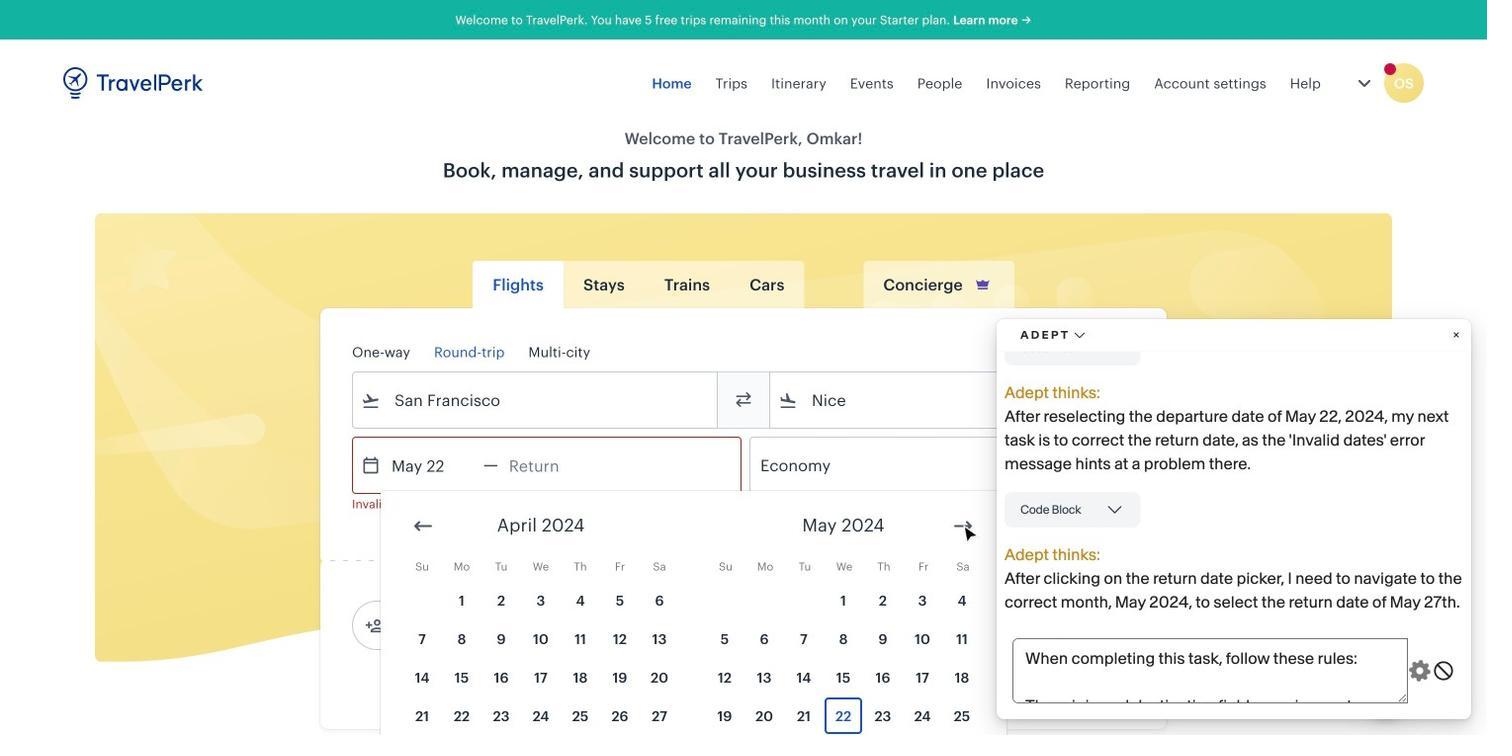 Task type: locate. For each thing, give the bounding box(es) containing it.
Depart text field
[[381, 438, 484, 494]]

move backward to switch to the previous month. image
[[411, 515, 435, 539]]

From search field
[[381, 385, 691, 416]]

Add first traveler search field
[[385, 610, 591, 642]]



Task type: describe. For each thing, give the bounding box(es) containing it.
move forward to switch to the next month. image
[[952, 515, 975, 539]]

To search field
[[798, 385, 1109, 416]]

Return text field
[[498, 438, 601, 494]]

calendar application
[[381, 492, 1488, 736]]



